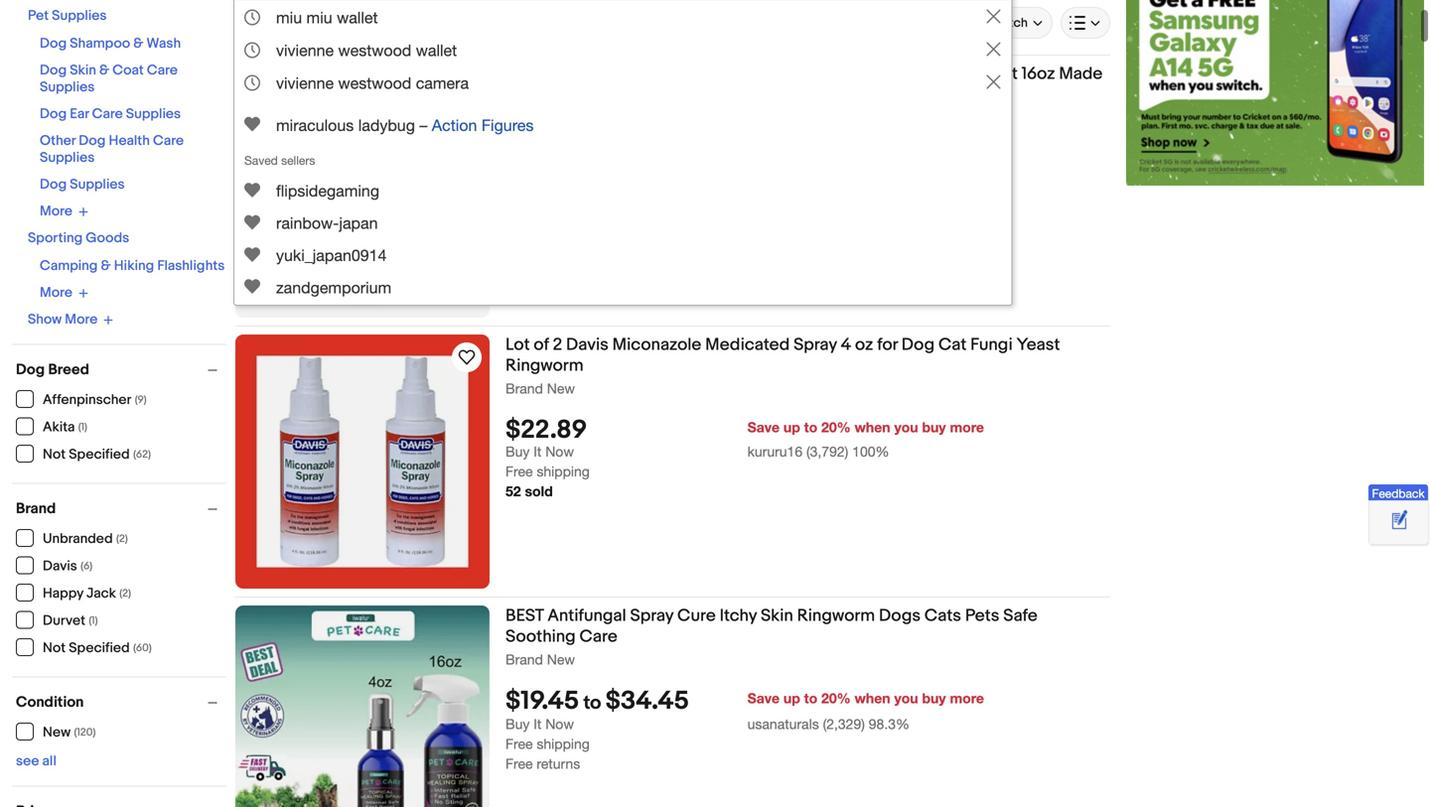 Task type: locate. For each thing, give the bounding box(es) containing it.
yuki_japan0914
[[276, 246, 387, 265]]

2 20% from the top
[[822, 691, 851, 707]]

akita (1)
[[43, 419, 87, 436]]

1 vertical spatial wallet
[[416, 41, 457, 60]]

2 save up to 20% when you buy more buy it now from the top
[[506, 691, 985, 733]]

now for $22.89
[[546, 444, 574, 460]]

miu miu wallet link
[[237, 1, 1010, 33]]

list box
[[234, 0, 1013, 306]]

dog shampoo & wash dog skin & coat care supplies dog ear care supplies other dog health care supplies dog supplies
[[40, 35, 184, 193]]

now up sold
[[546, 444, 574, 460]]

1 vertical spatial up
[[784, 691, 801, 707]]

2 when from the top
[[855, 691, 891, 707]]

davis inside lot of 2 davis miconazole medicated spray 4 oz for dog cat fungi yeast ringworm brand new
[[566, 335, 609, 356]]

saved
[[244, 154, 278, 168]]

1 horizontal spatial davis
[[566, 335, 609, 356]]

dog shampoo & wash link
[[40, 35, 181, 52]]

(2,329)
[[823, 717, 865, 733]]

save up to 20% when you buy more buy it now for $19.45
[[506, 691, 985, 733]]

1 horizontal spatial cat
[[990, 64, 1018, 84]]

best antifungal spray cure itchy skin ringworm dogs cats pets safe soothing care heading
[[506, 606, 1038, 648]]

shipping inside usanaturals (2,329) 98.3% free shipping free returns
[[537, 737, 590, 753]]

0 horizontal spatial spray
[[631, 606, 674, 627]]

2 more from the top
[[950, 691, 985, 707]]

brand inside lot of 2 davis miconazole medicated spray 4 oz for dog cat fungi yeast ringworm brand new
[[506, 381, 543, 397]]

2 save from the top
[[748, 691, 780, 707]]

spray left 4
[[794, 335, 837, 356]]

1 vertical spatial (2)
[[120, 588, 131, 601]]

new down 2
[[547, 381, 575, 397]]

1 vertical spatial 20%
[[822, 691, 851, 707]]

when up the 100%
[[855, 420, 891, 436]]

1 buy from the top
[[923, 420, 947, 436]]

lot of 2 davis miconazole medicated spray 4 oz for dog cat fungi yeast ringworm brand new
[[506, 335, 1061, 397]]

1 westwood from the top
[[338, 41, 412, 60]]

brand down lot
[[506, 381, 543, 397]]

2 vertical spatial free
[[506, 756, 533, 773]]

2 miu from the left
[[307, 9, 333, 27]]

soothing
[[506, 627, 576, 648]]

westwood up the vivienne westwood camera
[[338, 41, 412, 60]]

miraculous ladybug
[[276, 116, 415, 134]]

affenpinscher (9)
[[43, 392, 147, 409]]

1 more from the top
[[950, 420, 985, 436]]

brand down soothing
[[506, 652, 543, 668]]

shipping for $19.45
[[537, 737, 590, 753]]

2 westwood from the top
[[338, 74, 412, 92]]

1 save up to 20% when you buy more buy it now from the top
[[506, 420, 985, 460]]

shampoo
[[70, 35, 130, 52]]

dogs
[[879, 606, 921, 627]]

save up to 20% when you buy more buy it now down best antifungal spray cure itchy skin ringworm dogs cats pets safe soothing care brand new
[[506, 691, 985, 733]]

brand inside best antifungal spray cure itchy skin ringworm dogs cats pets safe soothing care brand new
[[506, 652, 543, 668]]

cat left 16oz
[[990, 64, 1018, 84]]

show
[[28, 312, 62, 328]]

vivienne down auction on the left of page
[[276, 41, 334, 60]]

&
[[133, 35, 144, 52], [99, 62, 109, 79], [771, 64, 783, 84], [974, 64, 986, 84], [101, 258, 111, 275]]

1 vertical spatial more
[[40, 285, 72, 302]]

skin right itchy
[[761, 606, 794, 627]]

specified left (62)
[[69, 447, 130, 464]]

free up 52
[[506, 464, 533, 480]]

(2) right jack
[[120, 588, 131, 601]]

shipping up returns
[[537, 737, 590, 753]]

1 horizontal spatial miu
[[307, 9, 333, 27]]

affenpinscher
[[43, 392, 131, 409]]

not specified (62)
[[43, 447, 151, 464]]

unbranded (2)
[[43, 531, 128, 548]]

vivienne
[[276, 41, 334, 60], [276, 74, 334, 92]]

1 vertical spatial save
[[748, 691, 780, 707]]

topical fungicide ringworm girth & summer itch horse dog & cat 16oz made in usa heading
[[506, 64, 1103, 105]]

1 vivienne from the top
[[276, 41, 334, 60]]

to right $19.45
[[584, 692, 602, 716]]

list box containing miu miu wallet
[[234, 0, 1013, 306]]

more down pets
[[950, 691, 985, 707]]

skin inside best antifungal spray cure itchy skin ringworm dogs cats pets safe soothing care brand new
[[761, 606, 794, 627]]

2 specified from the top
[[69, 640, 130, 657]]

0 vertical spatial vivienne
[[276, 41, 334, 60]]

2 up from the top
[[784, 691, 801, 707]]

buy
[[377, 15, 398, 31], [506, 444, 530, 460], [506, 717, 530, 733]]

buy down soothing
[[506, 717, 530, 733]]

shipping inside kururu16 (3,792) 100% free shipping 52 sold
[[537, 464, 590, 480]]

brand down in
[[506, 109, 543, 126]]

wallet up vivienne westwood wallet
[[337, 9, 378, 27]]

(1) up not specified (60)
[[89, 615, 98, 628]]

zandgemporium
[[276, 279, 392, 297]]

1 vertical spatial vivienne
[[276, 74, 334, 92]]

pet supplies
[[28, 7, 107, 24]]

yuki_japan0914 link
[[237, 239, 1010, 271]]

0 vertical spatial ringworm
[[645, 64, 723, 84]]

0 vertical spatial westwood
[[338, 41, 412, 60]]

2 vertical spatial buy
[[506, 717, 530, 733]]

skin inside dog shampoo & wash dog skin & coat care supplies dog ear care supplies other dog health care supplies dog supplies
[[70, 62, 96, 79]]

0 horizontal spatial ringworm
[[506, 356, 584, 377]]

vivienne westwood wallet
[[276, 41, 457, 60]]

0 vertical spatial wallet
[[337, 9, 378, 27]]

now for $19.45
[[546, 717, 574, 733]]

1 vertical spatial (1)
[[89, 615, 98, 628]]

lot of 2 davis miconazole medicated spray 4 oz for dog cat fungi yeast ringworm link
[[506, 335, 1111, 380]]

free down $19.45
[[506, 737, 533, 753]]

buy it now
[[377, 15, 437, 31]]

spray left the cure
[[631, 606, 674, 627]]

1 vertical spatial davis
[[43, 558, 77, 575]]

3 free from the top
[[506, 756, 533, 773]]

davis right 2
[[566, 335, 609, 356]]

0 vertical spatial up
[[784, 420, 801, 436]]

cat
[[990, 64, 1018, 84], [939, 335, 967, 356]]

0 vertical spatial more button
[[40, 203, 88, 220]]

girth
[[727, 64, 767, 84]]

davis left (6)
[[43, 558, 77, 575]]

(1) inside durvet (1)
[[89, 615, 98, 628]]

2 you from the top
[[895, 691, 919, 707]]

None text field
[[506, 298, 574, 318]]

buy for $22.89
[[506, 444, 530, 460]]

save up usanaturals
[[748, 691, 780, 707]]

kururu16 (3,792) 100% free shipping 52 sold
[[506, 444, 890, 500]]

0 vertical spatial not
[[43, 447, 66, 464]]

to up the (3,792)
[[805, 420, 818, 436]]

(6)
[[81, 560, 93, 573]]

it up returns
[[534, 717, 542, 733]]

free left returns
[[506, 756, 533, 773]]

in
[[506, 84, 519, 105]]

more up "show more"
[[40, 285, 72, 302]]

1 vertical spatial shipping
[[537, 737, 590, 753]]

1 vertical spatial westwood
[[338, 74, 412, 92]]

miu right all
[[276, 9, 302, 27]]

0 vertical spatial cat
[[990, 64, 1018, 84]]

more button up "show more"
[[40, 285, 88, 302]]

2 vertical spatial it
[[534, 717, 542, 733]]

0 horizontal spatial cat
[[939, 335, 967, 356]]

0 vertical spatial davis
[[566, 335, 609, 356]]

to for $22.89
[[805, 420, 818, 436]]

0 horizontal spatial davis
[[43, 558, 77, 575]]

1 vertical spatial now
[[546, 444, 574, 460]]

to up usanaturals
[[805, 691, 818, 707]]

buy
[[923, 420, 947, 436], [923, 691, 947, 707]]

save up to 20% when you buy more buy it now down lot of 2 davis miconazole medicated spray 4 oz for dog cat fungi yeast ringworm brand new
[[506, 420, 985, 460]]

– action figures
[[420, 116, 534, 134]]

see all
[[16, 754, 57, 771]]

specified for not specified (62)
[[69, 447, 130, 464]]

miu up vivienne westwood wallet
[[307, 9, 333, 27]]

20% up the (3,792)
[[822, 420, 851, 436]]

1 save from the top
[[748, 420, 780, 436]]

1 horizontal spatial spray
[[794, 335, 837, 356]]

shipping up sold
[[537, 464, 590, 480]]

All selected text field
[[252, 14, 268, 32]]

wallet up "camera" on the top left of page
[[416, 41, 457, 60]]

2 vertical spatial now
[[546, 717, 574, 733]]

ringworm left girth on the top of the page
[[645, 64, 723, 84]]

supplies up shampoo on the top left
[[52, 7, 107, 24]]

1 vertical spatial more
[[950, 691, 985, 707]]

up up kururu16
[[784, 420, 801, 436]]

& down goods
[[101, 258, 111, 275]]

specified down durvet (1)
[[69, 640, 130, 657]]

(1) right akita
[[78, 421, 87, 434]]

0 vertical spatial save up to 20% when you buy more buy it now
[[506, 420, 985, 460]]

0 vertical spatial save
[[748, 420, 780, 436]]

akita
[[43, 419, 75, 436]]

0 vertical spatial more
[[40, 203, 72, 220]]

0 vertical spatial 20%
[[822, 420, 851, 436]]

health
[[109, 133, 150, 150]]

yeast
[[1017, 335, 1061, 356]]

buy up 52
[[506, 444, 530, 460]]

1 horizontal spatial wallet
[[416, 41, 457, 60]]

sort:
[[932, 15, 960, 31]]

it up vivienne westwood wallet
[[401, 15, 408, 31]]

save up kururu16
[[748, 420, 780, 436]]

westwood
[[338, 41, 412, 60], [338, 74, 412, 92]]

more up sporting
[[40, 203, 72, 220]]

new inside lot of 2 davis miconazole medicated spray 4 oz for dog cat fungi yeast ringworm brand new
[[547, 381, 575, 397]]

2 not from the top
[[43, 640, 66, 657]]

1 you from the top
[[895, 420, 919, 436]]

0 vertical spatial when
[[855, 420, 891, 436]]

0 horizontal spatial wallet
[[337, 9, 378, 27]]

ringworm
[[645, 64, 723, 84], [506, 356, 584, 377], [798, 606, 876, 627]]

(1) inside akita (1)
[[78, 421, 87, 434]]

0 vertical spatial spray
[[794, 335, 837, 356]]

it up sold
[[534, 444, 542, 460]]

1 vertical spatial skin
[[761, 606, 794, 627]]

kururu16
[[748, 444, 803, 460]]

1 vertical spatial free
[[506, 737, 533, 753]]

usa
[[523, 84, 556, 105]]

1 not from the top
[[43, 447, 66, 464]]

0 vertical spatial (1)
[[78, 421, 87, 434]]

ringworm left dogs
[[798, 606, 876, 627]]

0 vertical spatial more
[[950, 420, 985, 436]]

0 vertical spatial it
[[401, 15, 408, 31]]

$19.45
[[506, 687, 580, 718]]

2 free from the top
[[506, 737, 533, 753]]

save for $22.89
[[748, 420, 780, 436]]

0 vertical spatial specified
[[69, 447, 130, 464]]

1 horizontal spatial ringworm
[[645, 64, 723, 84]]

feedback
[[1373, 487, 1426, 501]]

more right show
[[65, 312, 98, 328]]

up up usanaturals
[[784, 691, 801, 707]]

sold
[[525, 484, 553, 500]]

now up "camera" on the top left of page
[[411, 15, 437, 31]]

now up returns
[[546, 717, 574, 733]]

0 horizontal spatial miu
[[276, 9, 302, 27]]

vivienne up miraculous
[[276, 74, 334, 92]]

new inside "topical fungicide ringworm girth & summer itch horse dog & cat 16oz made in usa brand new"
[[547, 109, 575, 126]]

not down durvet
[[43, 640, 66, 657]]

skin for dog
[[70, 62, 96, 79]]

cat left fungi
[[939, 335, 967, 356]]

more
[[950, 420, 985, 436], [950, 691, 985, 707]]

specified
[[69, 447, 130, 464], [69, 640, 130, 657]]

2 vivienne from the top
[[276, 74, 334, 92]]

buy it now link
[[365, 11, 449, 35]]

westwood for camera
[[338, 74, 412, 92]]

other
[[40, 133, 76, 150]]

1 vertical spatial specified
[[69, 640, 130, 657]]

supplies up the health
[[126, 106, 181, 123]]

brand
[[506, 109, 543, 126], [506, 381, 543, 397], [16, 500, 56, 518], [506, 652, 543, 668]]

new down usa
[[547, 109, 575, 126]]

goods
[[86, 230, 129, 247]]

1 vertical spatial when
[[855, 691, 891, 707]]

ringworm up $22.89
[[506, 356, 584, 377]]

1 vertical spatial ringworm
[[506, 356, 584, 377]]

you down for
[[895, 420, 919, 436]]

skin for itchy
[[761, 606, 794, 627]]

1 vertical spatial cat
[[939, 335, 967, 356]]

topical fungicide ringworm girth & summer itch horse dog & cat 16oz made in usa brand new
[[506, 64, 1103, 126]]

pet supplies link
[[28, 7, 107, 24]]

(2) down brand dropdown button
[[116, 533, 128, 546]]

1 vertical spatial buy
[[923, 691, 947, 707]]

1 vertical spatial you
[[895, 691, 919, 707]]

when for $19.45
[[855, 691, 891, 707]]

vivienne inside vivienne westwood camera link
[[276, 74, 334, 92]]

1 vertical spatial it
[[534, 444, 542, 460]]

to inside $19.45 to $34.45
[[584, 692, 602, 716]]

2 buy from the top
[[923, 691, 947, 707]]

shipping
[[537, 464, 590, 480], [537, 737, 590, 753]]

jack
[[86, 586, 116, 603]]

to for $19.45
[[805, 691, 818, 707]]

0 vertical spatial buy
[[377, 15, 398, 31]]

figures
[[482, 116, 534, 134]]

more button up sporting
[[40, 203, 88, 220]]

2
[[553, 335, 563, 356]]

you
[[895, 420, 919, 436], [895, 691, 919, 707]]

condition button
[[16, 694, 227, 712]]

when up 98.3%
[[855, 691, 891, 707]]

miu miu wallet
[[276, 9, 378, 27]]

more for 1st more button from the top
[[40, 203, 72, 220]]

1 free from the top
[[506, 464, 533, 480]]

vivienne for vivienne westwood wallet
[[276, 41, 334, 60]]

20% up the (2,329) at the bottom of the page
[[822, 691, 851, 707]]

it inside buy it now link
[[401, 15, 408, 31]]

davis (6)
[[43, 558, 93, 575]]

20%
[[822, 420, 851, 436], [822, 691, 851, 707]]

vivienne for vivienne westwood camera
[[276, 74, 334, 92]]

(1)
[[78, 421, 87, 434], [89, 615, 98, 628]]

1 vertical spatial save up to 20% when you buy more buy it now
[[506, 691, 985, 733]]

0 vertical spatial free
[[506, 464, 533, 480]]

0 horizontal spatial skin
[[70, 62, 96, 79]]

(62)
[[133, 449, 151, 462]]

2 horizontal spatial ringworm
[[798, 606, 876, 627]]

more down fungi
[[950, 420, 985, 436]]

1 miu from the left
[[276, 9, 302, 27]]

fungi
[[971, 335, 1013, 356]]

save for $19.45
[[748, 691, 780, 707]]

new
[[547, 109, 575, 126], [547, 381, 575, 397], [547, 652, 575, 668], [43, 725, 71, 742]]

2 shipping from the top
[[537, 737, 590, 753]]

free inside kururu16 (3,792) 100% free shipping 52 sold
[[506, 464, 533, 480]]

1 horizontal spatial skin
[[761, 606, 794, 627]]

vivienne inside vivienne westwood wallet link
[[276, 41, 334, 60]]

(60)
[[133, 642, 152, 655]]

1 20% from the top
[[822, 420, 851, 436]]

0 vertical spatial skin
[[70, 62, 96, 79]]

0 vertical spatial shipping
[[537, 464, 590, 480]]

0 horizontal spatial (1)
[[78, 421, 87, 434]]

1 shipping from the top
[[537, 464, 590, 480]]

0 vertical spatial buy
[[923, 420, 947, 436]]

1 vertical spatial not
[[43, 640, 66, 657]]

skin down shampoo on the top left
[[70, 62, 96, 79]]

you up 98.3%
[[895, 691, 919, 707]]

more
[[40, 203, 72, 220], [40, 285, 72, 302], [65, 312, 98, 328]]

new down soothing
[[547, 652, 575, 668]]

care right the ear
[[92, 106, 123, 123]]

0 vertical spatial now
[[411, 15, 437, 31]]

now inside buy it now link
[[411, 15, 437, 31]]

(2) inside the happy jack (2)
[[120, 588, 131, 601]]

1 vertical spatial spray
[[631, 606, 674, 627]]

buy up vivienne westwood wallet
[[377, 15, 398, 31]]

20% for $22.89
[[822, 420, 851, 436]]

not down akita
[[43, 447, 66, 464]]

1 up from the top
[[784, 420, 801, 436]]

1 specified from the top
[[69, 447, 130, 464]]

1 when from the top
[[855, 420, 891, 436]]

2 vertical spatial ringworm
[[798, 606, 876, 627]]

1 vertical spatial buy
[[506, 444, 530, 460]]

westwood down vivienne westwood wallet
[[338, 74, 412, 92]]

care right soothing
[[580, 627, 618, 648]]

1 vertical spatial more button
[[40, 285, 88, 302]]

1 horizontal spatial (1)
[[89, 615, 98, 628]]

0 vertical spatial (2)
[[116, 533, 128, 546]]

0 vertical spatial you
[[895, 420, 919, 436]]

miraculous
[[276, 116, 354, 134]]



Task type: vqa. For each thing, say whether or not it's contained in the screenshot.


Task type: describe. For each thing, give the bounding box(es) containing it.
supplies up 'dog supplies' link on the top left
[[40, 150, 95, 166]]

save up to 20% when you buy more buy it now for $22.89
[[506, 420, 985, 460]]

horse
[[886, 64, 933, 84]]

all
[[252, 15, 268, 30]]

match
[[992, 15, 1029, 31]]

it for $19.45
[[534, 717, 542, 733]]

98.3%
[[869, 717, 910, 733]]

(2) inside unbranded (2)
[[116, 533, 128, 546]]

wallet for vivienne westwood wallet
[[416, 41, 457, 60]]

watch topical fungicide ringworm girth & summer itch horse dog & cat 16oz made in usa image
[[455, 75, 479, 98]]

sellers
[[281, 154, 315, 168]]

$22.89
[[506, 416, 587, 446]]

unbranded
[[43, 531, 113, 548]]

best
[[506, 606, 544, 627]]

itchy
[[720, 606, 757, 627]]

zandgemporium link
[[237, 271, 1010, 303]]

durvet
[[43, 613, 85, 630]]

new left (120)
[[43, 725, 71, 742]]

(1) for durvet
[[89, 615, 98, 628]]

listing options selector. list view selected. image
[[1070, 15, 1102, 31]]

20% for $19.45
[[822, 691, 851, 707]]

antifungal
[[548, 606, 627, 627]]

best
[[963, 15, 990, 31]]

new inside best antifungal spray cure itchy skin ringworm dogs cats pets safe soothing care brand new
[[547, 652, 575, 668]]

all link
[[240, 11, 279, 35]]

shipping for $22.89
[[537, 464, 590, 480]]

you for $22.89
[[895, 420, 919, 436]]

100%
[[853, 444, 890, 460]]

best antifungal spray cure itchy skin ringworm dogs cats pets safe soothing care image
[[236, 606, 490, 808]]

returns
[[537, 756, 581, 773]]

show more button
[[28, 312, 114, 328]]

spray inside best antifungal spray cure itchy skin ringworm dogs cats pets safe soothing care brand new
[[631, 606, 674, 627]]

for
[[878, 335, 898, 356]]

safe
[[1004, 606, 1038, 627]]

& left coat
[[99, 62, 109, 79]]

rainbow-
[[276, 214, 339, 233]]

& left wash
[[133, 35, 144, 52]]

camera
[[416, 74, 469, 92]]

not for not specified (62)
[[43, 447, 66, 464]]

up for $19.45
[[784, 691, 801, 707]]

more for 1st more button from the bottom of the page
[[40, 285, 72, 302]]

2 vertical spatial more
[[65, 312, 98, 328]]

dog breed button
[[16, 361, 227, 379]]

brand inside "topical fungicide ringworm girth & summer itch horse dog & cat 16oz made in usa brand new"
[[506, 109, 543, 126]]

brand up unbranded
[[16, 500, 56, 518]]

all
[[42, 754, 57, 771]]

cure
[[678, 606, 716, 627]]

lot
[[506, 335, 530, 356]]

specified for not specified (60)
[[69, 640, 130, 657]]

watch lot of 2 davis miconazole medicated spray 4 oz for dog cat fungi yeast ringworm image
[[455, 346, 479, 370]]

$34.45
[[606, 687, 690, 718]]

dog skin & coat care supplies link
[[40, 62, 178, 96]]

made
[[1060, 64, 1103, 84]]

flipsidegaming link
[[237, 175, 1010, 207]]

buy for $22.89
[[923, 420, 947, 436]]

& right girth on the top of the page
[[771, 64, 783, 84]]

cat inside lot of 2 davis miconazole medicated spray 4 oz for dog cat fungi yeast ringworm brand new
[[939, 335, 967, 356]]

buy for $19.45
[[923, 691, 947, 707]]

pets
[[966, 606, 1000, 627]]

hiking
[[114, 258, 154, 275]]

cats
[[925, 606, 962, 627]]

coat
[[113, 62, 144, 79]]

show more
[[28, 312, 98, 328]]

topical fungicide ringworm girth & summer itch horse dog & cat 16oz made in usa image
[[236, 64, 490, 318]]

2 more button from the top
[[40, 285, 88, 302]]

buy for $19.45
[[506, 717, 530, 733]]

saved sellers
[[244, 154, 315, 168]]

sporting
[[28, 230, 83, 247]]

happy
[[43, 586, 83, 603]]

up for $22.89
[[784, 420, 801, 436]]

16oz
[[1022, 64, 1056, 84]]

you for $19.45
[[895, 691, 919, 707]]

more for $19.45
[[950, 691, 985, 707]]

miconazole
[[613, 335, 702, 356]]

summer
[[787, 64, 850, 84]]

(120)
[[74, 727, 96, 740]]

ladybug
[[358, 116, 415, 134]]

lot of 2 davis miconazole medicated spray 4 oz for dog cat fungi yeast ringworm heading
[[506, 335, 1061, 377]]

sort: best match
[[932, 15, 1029, 31]]

best antifungal spray cure itchy skin ringworm dogs cats pets safe soothing care link
[[506, 606, 1111, 651]]

ringworm inside "topical fungicide ringworm girth & summer itch horse dog & cat 16oz made in usa brand new"
[[645, 64, 723, 84]]

1 more button from the top
[[40, 203, 88, 220]]

sporting goods link
[[28, 230, 129, 247]]

care right the health
[[153, 133, 184, 150]]

more for $22.89
[[950, 420, 985, 436]]

sporting goods
[[28, 230, 129, 247]]

care inside best antifungal spray cure itchy skin ringworm dogs cats pets safe soothing care brand new
[[580, 627, 618, 648]]

advertisement region
[[1127, 0, 1425, 186]]

vivienne westwood camera
[[276, 74, 469, 92]]

auction
[[299, 15, 345, 31]]

not for not specified (60)
[[43, 640, 66, 657]]

cat inside "topical fungicide ringworm girth & summer itch horse dog & cat 16oz made in usa brand new"
[[990, 64, 1018, 84]]

camping
[[40, 258, 98, 275]]

free for $19.45
[[506, 737, 533, 753]]

$19.45 to $34.45
[[506, 687, 690, 718]]

flashlights
[[157, 258, 225, 275]]

vivienne westwood camera link
[[237, 66, 1010, 99]]

condition
[[16, 694, 84, 712]]

(3,792)
[[807, 444, 849, 460]]

it for $22.89
[[534, 444, 542, 460]]

spray inside lot of 2 davis miconazole medicated spray 4 oz for dog cat fungi yeast ringworm brand new
[[794, 335, 837, 356]]

when for $22.89
[[855, 420, 891, 436]]

itch
[[853, 64, 883, 84]]

see all button
[[16, 754, 57, 771]]

(1) for akita
[[78, 421, 87, 434]]

free for $22.89
[[506, 464, 533, 480]]

breed
[[48, 361, 89, 379]]

lot of 2 davis miconazole medicated spray 4 oz for dog cat fungi yeast ringworm image
[[236, 335, 490, 589]]

dog inside "topical fungicide ringworm girth & summer itch horse dog & cat 16oz made in usa brand new"
[[937, 64, 970, 84]]

camping & hiking flashlights link
[[40, 258, 225, 275]]

westwood for wallet
[[338, 41, 412, 60]]

of
[[534, 335, 549, 356]]

& down sort: best match
[[974, 64, 986, 84]]

happy jack (2)
[[43, 586, 131, 603]]

topical fungicide ringworm girth & summer itch horse dog & cat 16oz made in usa link
[[506, 64, 1111, 109]]

wallet for miu miu wallet
[[337, 9, 378, 27]]

flipsidegaming
[[276, 182, 380, 200]]

ringworm inside lot of 2 davis miconazole medicated spray 4 oz for dog cat fungi yeast ringworm brand new
[[506, 356, 584, 377]]

new (120)
[[43, 725, 96, 742]]

52
[[506, 484, 521, 500]]

care down wash
[[147, 62, 178, 79]]

dog supplies link
[[40, 176, 125, 193]]

supplies down the other dog health care supplies link
[[70, 176, 125, 193]]

4
[[841, 335, 852, 356]]

(9)
[[135, 394, 147, 407]]

action
[[432, 116, 477, 134]]

ringworm inside best antifungal spray cure itchy skin ringworm dogs cats pets safe soothing care brand new
[[798, 606, 876, 627]]

dog inside lot of 2 davis miconazole medicated spray 4 oz for dog cat fungi yeast ringworm brand new
[[902, 335, 935, 356]]

other dog health care supplies link
[[40, 133, 184, 166]]

see
[[16, 754, 39, 771]]

best antifungal spray cure itchy skin ringworm dogs cats pets safe soothing care brand new
[[506, 606, 1038, 668]]

supplies up the ear
[[40, 79, 95, 96]]

topical
[[506, 64, 561, 84]]



